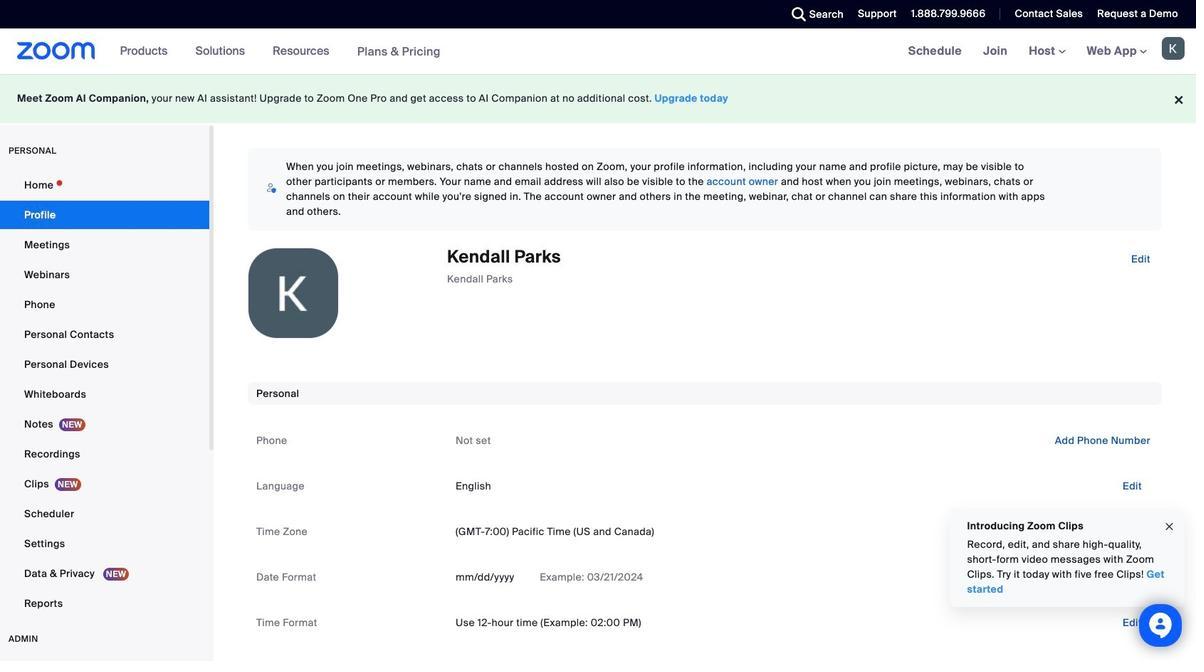 Task type: describe. For each thing, give the bounding box(es) containing it.
product information navigation
[[109, 28, 452, 75]]

user photo image
[[249, 249, 338, 338]]

profile picture image
[[1163, 37, 1185, 60]]



Task type: vqa. For each thing, say whether or not it's contained in the screenshot.
main content
no



Task type: locate. For each thing, give the bounding box(es) containing it.
edit user photo image
[[282, 287, 305, 300]]

meetings navigation
[[898, 28, 1197, 75]]

banner
[[0, 28, 1197, 75]]

zoom logo image
[[17, 42, 95, 60]]

personal menu menu
[[0, 171, 209, 620]]

footer
[[0, 74, 1197, 123]]

close image
[[1165, 519, 1176, 535]]



